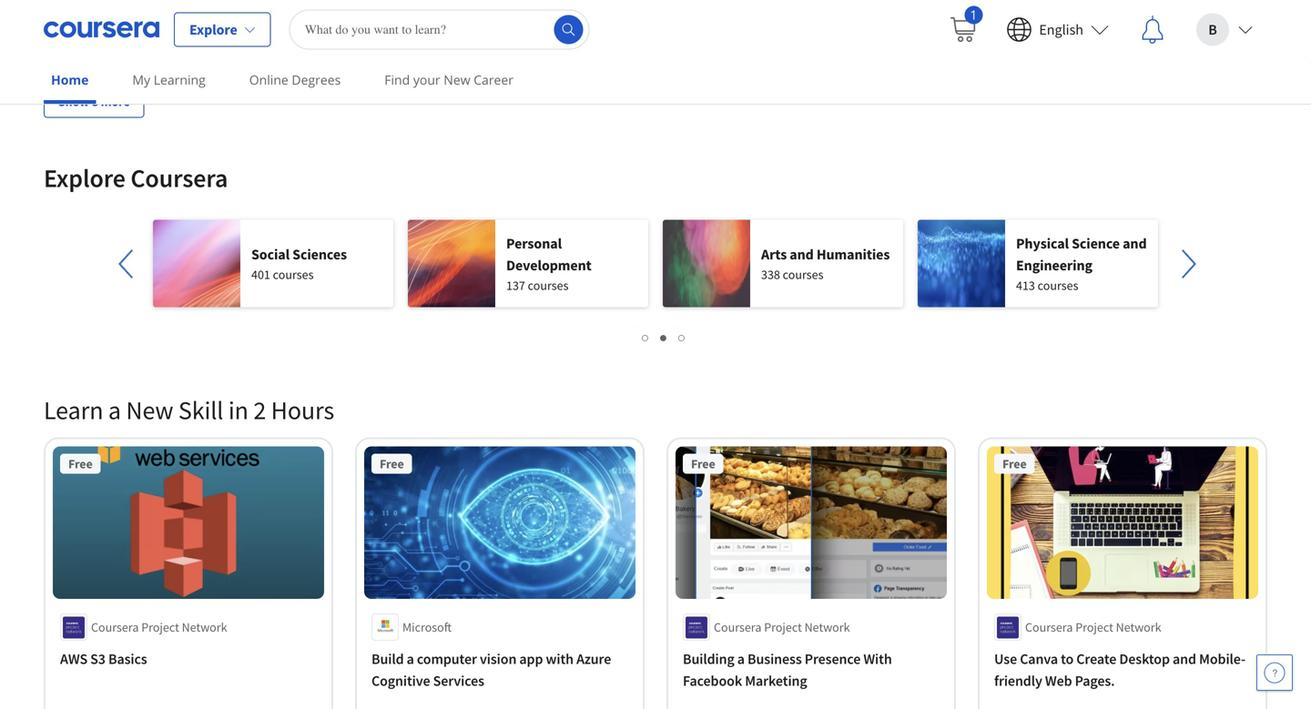 Task type: locate. For each thing, give the bounding box(es) containing it.
courses right 338
[[783, 266, 824, 283]]

humanities
[[817, 245, 890, 264]]

1 horizontal spatial network
[[805, 619, 850, 636]]

courses down social
[[273, 266, 314, 283]]

free for build
[[380, 456, 404, 472]]

coursera up canva
[[1026, 619, 1073, 636]]

help center image
[[1264, 662, 1286, 684]]

2 horizontal spatial coursera project network
[[1026, 619, 1162, 636]]

1 free from the left
[[68, 456, 93, 472]]

project up create
[[1076, 619, 1114, 636]]

and right science
[[1123, 234, 1147, 253]]

a right building
[[738, 650, 745, 669]]

explore for explore coursera
[[44, 162, 126, 194]]

2 horizontal spatial network
[[1116, 619, 1162, 636]]

coursera up aws s3 basics
[[91, 619, 139, 636]]

find your new career link
[[377, 59, 521, 100]]

1 horizontal spatial project
[[764, 619, 802, 636]]

1 project from the left
[[141, 619, 179, 636]]

with
[[864, 650, 892, 669]]

1 vertical spatial explore
[[44, 162, 126, 194]]

coursera up social sciences image on the left of the page
[[131, 162, 228, 194]]

personal development image
[[408, 220, 496, 307]]

courses
[[273, 266, 314, 283], [783, 266, 824, 283], [528, 277, 569, 294], [1038, 277, 1079, 294]]

show 8 more
[[58, 93, 130, 110]]

english button
[[992, 0, 1124, 59]]

0 horizontal spatial new
[[126, 394, 173, 426]]

find
[[385, 71, 410, 88]]

move carousel right image
[[1168, 242, 1212, 286]]

1 horizontal spatial a
[[407, 650, 414, 669]]

science
[[1072, 234, 1120, 253]]

network up presence
[[805, 619, 850, 636]]

pages.
[[1075, 672, 1115, 691]]

explore button
[[174, 12, 271, 47]]

explore for explore
[[189, 20, 237, 39]]

new right your
[[444, 71, 471, 88]]

home link
[[44, 59, 96, 104]]

network
[[182, 619, 227, 636], [805, 619, 850, 636], [1116, 619, 1162, 636]]

None search field
[[289, 10, 590, 50]]

0 vertical spatial new
[[444, 71, 471, 88]]

social
[[251, 245, 290, 264]]

use
[[995, 650, 1018, 669]]

and
[[1123, 234, 1147, 253], [790, 245, 814, 264], [1173, 650, 1197, 669]]

online
[[249, 71, 289, 88]]

azure
[[577, 650, 611, 669]]

project up business
[[764, 619, 802, 636]]

What do you want to learn? text field
[[289, 10, 590, 50]]

coursera project network
[[91, 619, 227, 636], [714, 619, 850, 636], [1026, 619, 1162, 636]]

2 coursera project network from the left
[[714, 619, 850, 636]]

0 horizontal spatial course
[[60, 40, 97, 57]]

1 network from the left
[[182, 619, 227, 636]]

courses down "engineering"
[[1038, 277, 1079, 294]]

a right build
[[407, 650, 414, 669]]

show
[[58, 93, 89, 110]]

degrees
[[292, 71, 341, 88]]

1 horizontal spatial and
[[1123, 234, 1147, 253]]

1 horizontal spatial coursera project network
[[714, 619, 850, 636]]

course up home
[[60, 40, 97, 57]]

social sciences image
[[153, 220, 240, 307]]

2 project from the left
[[764, 619, 802, 636]]

new for a
[[126, 394, 173, 426]]

build a computer vision app with azure cognitive services link
[[372, 649, 629, 692]]

and left mobile-
[[1173, 650, 1197, 669]]

courses down 'development'
[[528, 277, 569, 294]]

services
[[433, 672, 485, 691]]

0 horizontal spatial project
[[141, 619, 179, 636]]

coursera up building
[[714, 619, 762, 636]]

my
[[132, 71, 150, 88]]

network up aws s3 basics link at the left of the page
[[182, 619, 227, 636]]

1 coursera project network from the left
[[91, 619, 227, 636]]

0 horizontal spatial coursera project network
[[91, 619, 227, 636]]

a right learn
[[108, 394, 121, 426]]

presence
[[805, 650, 861, 669]]

0 horizontal spatial network
[[182, 619, 227, 636]]

learning
[[154, 71, 206, 88]]

personal development 137 courses
[[506, 234, 592, 294]]

and right arts
[[790, 245, 814, 264]]

free
[[68, 456, 93, 472], [380, 456, 404, 472], [691, 456, 716, 472], [1003, 456, 1027, 472]]

network for to
[[1116, 619, 1162, 636]]

use canva to create desktop and mobile- friendly web pages. link
[[995, 649, 1252, 692]]

0 horizontal spatial and
[[790, 245, 814, 264]]

coursera
[[131, 162, 228, 194], [91, 619, 139, 636], [714, 619, 762, 636], [1026, 619, 1073, 636]]

a inside build a computer vision app with azure cognitive services
[[407, 650, 414, 669]]

building a business presence with facebook marketing link
[[683, 649, 940, 692]]

2 network from the left
[[805, 619, 850, 636]]

1 course from the left
[[60, 40, 97, 57]]

new
[[444, 71, 471, 88], [126, 394, 173, 426]]

a
[[108, 394, 121, 426], [407, 650, 414, 669], [738, 650, 745, 669]]

development
[[506, 256, 592, 275]]

2 free from the left
[[380, 456, 404, 472]]

computer
[[417, 650, 477, 669]]

3 project from the left
[[1076, 619, 1114, 636]]

build
[[372, 650, 404, 669]]

2 horizontal spatial and
[[1173, 650, 1197, 669]]

new left the skill
[[126, 394, 173, 426]]

explore inside dropdown button
[[189, 20, 237, 39]]

coursera project network up aws s3 basics link at the left of the page
[[91, 619, 227, 636]]

home
[[51, 71, 89, 88]]

course up find
[[372, 40, 409, 57]]

course right shopping cart: 1 item element
[[995, 40, 1032, 57]]

project up aws s3 basics link at the left of the page
[[141, 619, 179, 636]]

coursera project network up business
[[714, 619, 850, 636]]

coursera project network up create
[[1026, 619, 1162, 636]]

project for basics
[[141, 619, 179, 636]]

your
[[413, 71, 441, 88]]

0 vertical spatial explore
[[189, 20, 237, 39]]

aws s3 basics
[[60, 650, 147, 669]]

1 horizontal spatial new
[[444, 71, 471, 88]]

0 horizontal spatial a
[[108, 394, 121, 426]]

3 network from the left
[[1116, 619, 1162, 636]]

explore up learning
[[189, 20, 237, 39]]

marketing
[[745, 672, 808, 691]]

3 free from the left
[[691, 456, 716, 472]]

1 horizontal spatial explore
[[189, 20, 237, 39]]

0 horizontal spatial explore
[[44, 162, 126, 194]]

explore coursera
[[44, 162, 228, 194]]

b
[[1209, 20, 1218, 39]]

project
[[141, 619, 179, 636], [764, 619, 802, 636], [1076, 619, 1114, 636]]

app
[[520, 650, 543, 669]]

2 horizontal spatial a
[[738, 650, 745, 669]]

course
[[60, 40, 97, 57], [372, 40, 409, 57], [995, 40, 1032, 57]]

a inside "building a business presence with facebook marketing"
[[738, 650, 745, 669]]

courses inside arts and humanities 338 courses
[[783, 266, 824, 283]]

2 horizontal spatial project
[[1076, 619, 1114, 636]]

338
[[762, 266, 781, 283]]

show 8 more button
[[44, 85, 145, 118]]

explore down the show 8 more
[[44, 162, 126, 194]]

137
[[506, 277, 526, 294]]

learn a new skill in 2 hours collection element
[[33, 365, 1279, 710]]

3 course from the left
[[995, 40, 1032, 57]]

1 vertical spatial new
[[126, 394, 173, 426]]

2 horizontal spatial course
[[995, 40, 1032, 57]]

4 free from the left
[[1003, 456, 1027, 472]]

3 coursera project network from the left
[[1026, 619, 1162, 636]]

network up desktop
[[1116, 619, 1162, 636]]

explore
[[189, 20, 237, 39], [44, 162, 126, 194]]

1 horizontal spatial course
[[372, 40, 409, 57]]

courses inside personal development 137 courses
[[528, 277, 569, 294]]

courses inside the physical science and engineering 413 courses
[[1038, 277, 1079, 294]]



Task type: describe. For each thing, give the bounding box(es) containing it.
free for building
[[691, 456, 716, 472]]

free for use
[[1003, 456, 1027, 472]]

and inside 'use canva to create desktop and mobile- friendly web pages.'
[[1173, 650, 1197, 669]]

microsoft
[[403, 619, 452, 636]]

my learning link
[[125, 59, 213, 100]]

coursera for use canva to create desktop and mobile- friendly web pages.
[[1026, 619, 1073, 636]]

physical science and engineering image
[[918, 220, 1006, 307]]

courses inside social sciences 401 courses
[[273, 266, 314, 283]]

coursera project network for to
[[1026, 619, 1162, 636]]

canva
[[1020, 650, 1059, 669]]

engineering
[[1017, 256, 1093, 275]]

coursera for aws s3 basics
[[91, 619, 139, 636]]

a for building
[[738, 650, 745, 669]]

project for to
[[1076, 619, 1114, 636]]

2 course from the left
[[372, 40, 409, 57]]

english
[[1040, 20, 1084, 39]]

coursera image
[[44, 15, 159, 44]]

2
[[254, 394, 266, 426]]

physical
[[1017, 234, 1070, 253]]

sciences
[[293, 245, 347, 264]]

aws s3 basics link
[[60, 649, 317, 670]]

skill
[[178, 394, 224, 426]]

my learning
[[132, 71, 206, 88]]

arts
[[762, 245, 787, 264]]

building
[[683, 650, 735, 669]]

desktop
[[1120, 650, 1171, 669]]

web
[[1046, 672, 1073, 691]]

build a computer vision app with azure cognitive services
[[372, 650, 611, 691]]

learn a new skill in 2 hours
[[44, 394, 334, 426]]

and inside arts and humanities 338 courses
[[790, 245, 814, 264]]

learn
[[44, 394, 103, 426]]

find your new career
[[385, 71, 514, 88]]

career
[[474, 71, 514, 88]]

arts and humanities 338 courses
[[762, 245, 890, 283]]

coursera for building a business presence with facebook marketing
[[714, 619, 762, 636]]

new for your
[[444, 71, 471, 88]]

mobile-
[[1200, 650, 1246, 669]]

8
[[92, 93, 98, 110]]

with
[[546, 650, 574, 669]]

use canva to create desktop and mobile- friendly web pages.
[[995, 650, 1246, 691]]

coursera project network for business
[[714, 619, 850, 636]]

facebook
[[683, 672, 743, 691]]

vision
[[480, 650, 517, 669]]

aws
[[60, 650, 88, 669]]

friendly
[[995, 672, 1043, 691]]

project for business
[[764, 619, 802, 636]]

physical science and engineering 413 courses
[[1017, 234, 1147, 294]]

413
[[1017, 277, 1036, 294]]

hours
[[271, 394, 334, 426]]

shopping cart: 1 item element
[[949, 6, 983, 44]]

personal
[[506, 234, 562, 253]]

cognitive
[[372, 672, 430, 691]]

social sciences 401 courses
[[251, 245, 347, 283]]

arts and humanities image
[[663, 220, 751, 307]]

network for business
[[805, 619, 850, 636]]

online degrees link
[[242, 59, 348, 100]]

a for build
[[407, 650, 414, 669]]

b button
[[1182, 0, 1268, 59]]

free for aws
[[68, 456, 93, 472]]

building a business presence with facebook marketing
[[683, 650, 892, 691]]

more
[[101, 93, 130, 110]]

and inside the physical science and engineering 413 courses
[[1123, 234, 1147, 253]]

coursera project network for basics
[[91, 619, 227, 636]]

to
[[1061, 650, 1074, 669]]

popular in information technology collection element
[[33, 0, 1279, 147]]

move carousel left image
[[106, 242, 149, 286]]

online degrees
[[249, 71, 341, 88]]

in
[[229, 394, 249, 426]]

s3
[[90, 650, 106, 669]]

401
[[251, 266, 270, 283]]

create
[[1077, 650, 1117, 669]]

1
[[970, 6, 978, 23]]

network for basics
[[182, 619, 227, 636]]

business
[[748, 650, 802, 669]]

1 link
[[934, 0, 992, 59]]

basics
[[108, 650, 147, 669]]



Task type: vqa. For each thing, say whether or not it's contained in the screenshot.


